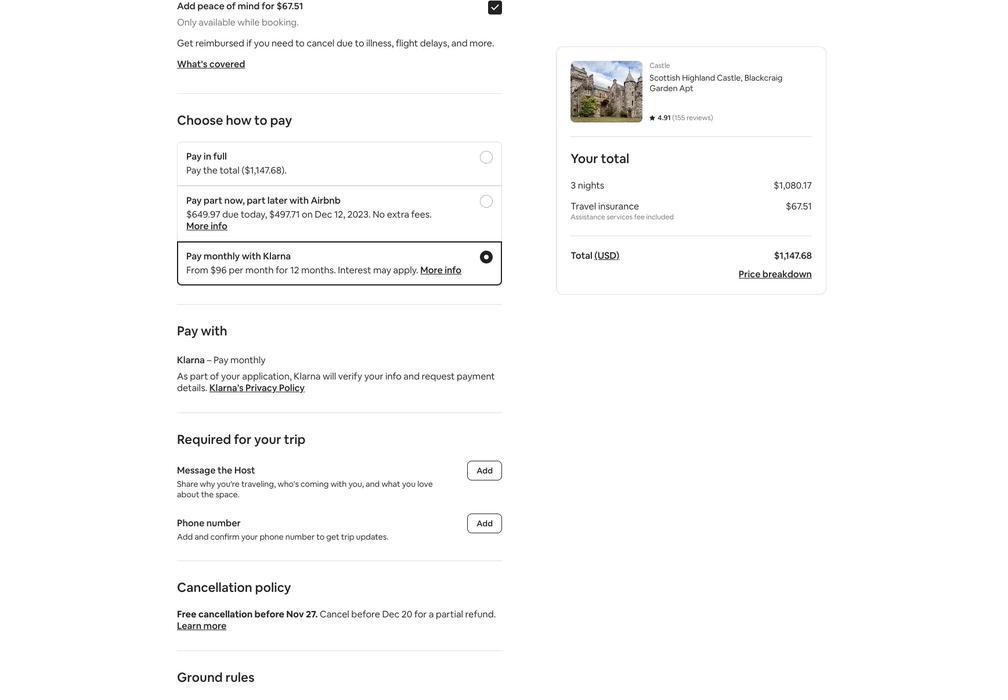 Task type: locate. For each thing, give the bounding box(es) containing it.
0 vertical spatial the
[[203, 164, 218, 176]]

(usd)
[[595, 250, 620, 262]]

total (usd)
[[571, 250, 620, 262]]

castle scottish highland castle, blackcraig garden apt
[[650, 61, 783, 93]]

more info button down the now,
[[186, 220, 228, 232]]

travel insurance
[[571, 200, 639, 212]]

as
[[177, 370, 188, 383]]

0 horizontal spatial of
[[210, 370, 219, 383]]

1 add button from the top
[[467, 461, 502, 481]]

0 horizontal spatial more
[[186, 220, 209, 232]]

0 vertical spatial add button
[[467, 461, 502, 481]]

0 vertical spatial more info button
[[186, 220, 228, 232]]

1 vertical spatial dec
[[382, 608, 400, 621]]

number
[[206, 517, 241, 529], [285, 532, 315, 542]]

klarna left –
[[177, 354, 205, 366]]

part up '$649.97'
[[204, 194, 222, 207]]

illness,
[[366, 37, 394, 49]]

free
[[177, 608, 197, 621]]

to left pay
[[254, 112, 267, 128]]

cancel
[[320, 608, 349, 621]]

with up on
[[290, 194, 309, 207]]

155
[[675, 113, 685, 122]]

0 vertical spatial of
[[226, 0, 236, 12]]

more inside pay monthly with klarna from $96 per month for 12 months. interest may apply. more info
[[420, 264, 443, 276]]

0 vertical spatial dec
[[315, 208, 332, 221]]

of inside as part of your application, klarna will verify your info and request payment details.
[[210, 370, 219, 383]]

klarna's
[[209, 382, 244, 394]]

what's covered
[[177, 58, 245, 70]]

of left mind
[[226, 0, 236, 12]]

for left a
[[414, 608, 427, 621]]

1 horizontal spatial klarna
[[263, 250, 291, 262]]

1 vertical spatial add button
[[467, 514, 502, 533]]

0 horizontal spatial more info button
[[186, 220, 228, 232]]

1 vertical spatial monthly
[[230, 354, 266, 366]]

assistance services fee included
[[571, 212, 674, 222]]

1 before from the left
[[255, 608, 284, 621]]

None radio
[[480, 151, 493, 164], [480, 195, 493, 208], [480, 151, 493, 164], [480, 195, 493, 208]]

monthly
[[204, 250, 240, 262], [230, 354, 266, 366]]

0 vertical spatial due
[[337, 37, 353, 49]]

more info button right apply.
[[420, 264, 462, 276]]

total right your
[[601, 150, 629, 167]]

get
[[177, 37, 193, 49]]

peace
[[197, 0, 224, 12]]

0 vertical spatial klarna
[[263, 250, 291, 262]]

2 add button from the top
[[467, 514, 502, 533]]

your inside phone number add and confirm your phone number to get trip updates.
[[241, 532, 258, 542]]

0 horizontal spatial info
[[211, 220, 228, 232]]

None radio
[[480, 251, 493, 264]]

add button
[[467, 461, 502, 481], [467, 514, 502, 533]]

info inside pay monthly with klarna from $96 per month for 12 months. interest may apply. more info
[[445, 264, 462, 276]]

what
[[382, 479, 400, 489]]

klarna's privacy policy link
[[209, 382, 305, 394]]

trip inside phone number add and confirm your phone number to get trip updates.
[[341, 532, 354, 542]]

1 horizontal spatial trip
[[341, 532, 354, 542]]

with inside pay monthly with klarna from $96 per month for 12 months. interest may apply. more info
[[242, 250, 261, 262]]

the
[[203, 164, 218, 176], [218, 464, 232, 477], [201, 489, 214, 500]]

airbnb
[[311, 194, 341, 207]]

on
[[302, 208, 313, 221]]

dec left 20
[[382, 608, 400, 621]]

$67.51 down '$1,080.17'
[[786, 200, 812, 212]]

to right need
[[295, 37, 305, 49]]

27.
[[306, 608, 318, 621]]

for left '12'
[[276, 264, 288, 276]]

total
[[571, 250, 593, 262]]

your up host
[[254, 431, 281, 448]]

choose how to pay
[[177, 112, 292, 128]]

add inside add peace of mind for $67.51 only available while booking.
[[177, 0, 195, 12]]

total down full
[[220, 164, 240, 176]]

add button for message the host
[[467, 461, 502, 481]]

due down the now,
[[222, 208, 239, 221]]

1 horizontal spatial before
[[351, 608, 380, 621]]

love
[[417, 479, 433, 489]]

to left 'get'
[[317, 532, 325, 542]]

and right you,
[[366, 479, 380, 489]]

more up the from
[[186, 220, 209, 232]]

dec down airbnb
[[315, 208, 332, 221]]

2 vertical spatial the
[[201, 489, 214, 500]]

1 vertical spatial the
[[218, 464, 232, 477]]

0 vertical spatial you
[[254, 37, 270, 49]]

and left request
[[404, 370, 420, 383]]

with left you,
[[331, 479, 347, 489]]

1 horizontal spatial more
[[420, 264, 443, 276]]

20
[[402, 608, 412, 621]]

1 vertical spatial number
[[285, 532, 315, 542]]

$67.51
[[277, 0, 303, 12], [786, 200, 812, 212]]

0 horizontal spatial $67.51
[[277, 0, 303, 12]]

1 horizontal spatial $67.51
[[786, 200, 812, 212]]

dec inside "free cancellation before nov 27. cancel before dec 20 for a partial refund. learn more"
[[382, 608, 400, 621]]

number up confirm
[[206, 517, 241, 529]]

more
[[186, 220, 209, 232], [420, 264, 443, 276]]

1 horizontal spatial info
[[385, 370, 402, 383]]

part inside as part of your application, klarna will verify your info and request payment details.
[[190, 370, 208, 383]]

the up you're
[[218, 464, 232, 477]]

with
[[290, 194, 309, 207], [242, 250, 261, 262], [201, 323, 227, 339], [331, 479, 347, 489]]

total
[[601, 150, 629, 167], [220, 164, 240, 176]]

($1,147.68).
[[242, 164, 287, 176]]

1 horizontal spatial more info button
[[420, 264, 462, 276]]

request
[[422, 370, 455, 383]]

1 horizontal spatial dec
[[382, 608, 400, 621]]

phone number add and confirm your phone number to get trip updates.
[[177, 517, 389, 542]]

1 horizontal spatial of
[[226, 0, 236, 12]]

due
[[337, 37, 353, 49], [222, 208, 239, 221]]

1 vertical spatial more info button
[[420, 264, 462, 276]]

cancellation policy
[[177, 579, 291, 596]]

0 vertical spatial $67.51
[[277, 0, 303, 12]]

of down –
[[210, 370, 219, 383]]

number right phone
[[285, 532, 315, 542]]

you right if
[[254, 37, 270, 49]]

0 vertical spatial number
[[206, 517, 241, 529]]

1 vertical spatial of
[[210, 370, 219, 383]]

of inside add peace of mind for $67.51 only available while booking.
[[226, 0, 236, 12]]

today,
[[241, 208, 267, 221]]

before
[[255, 608, 284, 621], [351, 608, 380, 621]]

cancellation
[[198, 608, 253, 621]]

your left phone
[[241, 532, 258, 542]]

0 vertical spatial info
[[211, 220, 228, 232]]

0 vertical spatial trip
[[284, 431, 306, 448]]

if
[[246, 37, 252, 49]]

privacy
[[246, 382, 277, 394]]

add button for phone number
[[467, 514, 502, 533]]

due inside pay part now, part later with airbnb $649.97 due today,  $497.71 on dec 12, 2023. no extra fees. more info
[[222, 208, 239, 221]]

info right apply.
[[445, 264, 462, 276]]

later
[[268, 194, 288, 207]]

1 vertical spatial more
[[420, 264, 443, 276]]

pay inside pay part now, part later with airbnb $649.97 due today,  $497.71 on dec 12, 2023. no extra fees. more info
[[186, 194, 202, 207]]

monthly up the application,
[[230, 354, 266, 366]]

with up the month
[[242, 250, 261, 262]]

pay inside pay monthly with klarna from $96 per month for 12 months. interest may apply. more info
[[186, 250, 202, 262]]

more right apply.
[[420, 264, 443, 276]]

verify
[[338, 370, 362, 383]]

castle
[[650, 61, 670, 70]]

2 vertical spatial klarna
[[294, 370, 321, 383]]

partial
[[436, 608, 463, 621]]

mind
[[238, 0, 260, 12]]

1 vertical spatial you
[[402, 479, 416, 489]]

0 vertical spatial monthly
[[204, 250, 240, 262]]

message
[[177, 464, 216, 477]]

the down in
[[203, 164, 218, 176]]

rules
[[225, 669, 255, 686]]

ground rules
[[177, 669, 255, 686]]

and left more.
[[452, 37, 468, 49]]

from
[[186, 264, 208, 276]]

monthly inside pay monthly with klarna from $96 per month for 12 months. interest may apply. more info
[[204, 250, 240, 262]]

$649.97
[[186, 208, 220, 221]]

due right cancel
[[337, 37, 353, 49]]

klarna left will
[[294, 370, 321, 383]]

breakdown
[[763, 268, 812, 280]]

you left love
[[402, 479, 416, 489]]

add inside phone number add and confirm your phone number to get trip updates.
[[177, 532, 193, 542]]

nights
[[578, 179, 604, 192]]

0 horizontal spatial total
[[220, 164, 240, 176]]

12,
[[334, 208, 345, 221]]

2 horizontal spatial klarna
[[294, 370, 321, 383]]

2 horizontal spatial info
[[445, 264, 462, 276]]

0 horizontal spatial dec
[[315, 208, 332, 221]]

as part of your application, klarna will verify your info and request payment details.
[[177, 370, 495, 394]]

month
[[245, 264, 274, 276]]

2 before from the left
[[351, 608, 380, 621]]

0 horizontal spatial before
[[255, 608, 284, 621]]

0 horizontal spatial due
[[222, 208, 239, 221]]

per
[[229, 264, 243, 276]]

1 horizontal spatial total
[[601, 150, 629, 167]]

1 vertical spatial klarna
[[177, 354, 205, 366]]

2 vertical spatial info
[[385, 370, 402, 383]]

for right mind
[[262, 0, 275, 12]]

1 vertical spatial trip
[[341, 532, 354, 542]]

the right about
[[201, 489, 214, 500]]

info inside pay part now, part later with airbnb $649.97 due today,  $497.71 on dec 12, 2023. no extra fees. more info
[[211, 220, 228, 232]]

fee
[[634, 212, 645, 222]]

before right cancel
[[351, 608, 380, 621]]

required
[[177, 431, 231, 448]]

of
[[226, 0, 236, 12], [210, 370, 219, 383]]

0 vertical spatial more
[[186, 220, 209, 232]]

dec inside pay part now, part later with airbnb $649.97 due today,  $497.71 on dec 12, 2023. no extra fees. more info
[[315, 208, 332, 221]]

apply.
[[393, 264, 418, 276]]

part right as
[[190, 370, 208, 383]]

services
[[607, 212, 633, 222]]

to
[[295, 37, 305, 49], [355, 37, 364, 49], [254, 112, 267, 128], [317, 532, 325, 542]]

with inside message the host share why you're traveling, who's coming with you, and what you love about the space.
[[331, 479, 347, 489]]

$67.51 up booking.
[[277, 0, 303, 12]]

get reimbursed if you need to cancel due to illness, flight delays, and more.
[[177, 37, 494, 49]]

1 vertical spatial $67.51
[[786, 200, 812, 212]]

pay monthly with klarna from $96 per month for 12 months. interest may apply. more info
[[186, 250, 462, 276]]

trip up message the host share why you're traveling, who's coming with you, and what you love about the space. at bottom left
[[284, 431, 306, 448]]

phone
[[260, 532, 284, 542]]

now,
[[224, 194, 245, 207]]

1 vertical spatial due
[[222, 208, 239, 221]]

castle,
[[717, 73, 743, 83]]

info right verify at left bottom
[[385, 370, 402, 383]]

and down phone
[[195, 532, 209, 542]]

klarna up the month
[[263, 250, 291, 262]]

$1,147.68
[[774, 250, 812, 262]]

to inside phone number add and confirm your phone number to get trip updates.
[[317, 532, 325, 542]]

share
[[177, 479, 198, 489]]

1 horizontal spatial you
[[402, 479, 416, 489]]

pay for part
[[186, 194, 202, 207]]

info down the now,
[[211, 220, 228, 232]]

part for part
[[204, 194, 222, 207]]

1 vertical spatial info
[[445, 264, 462, 276]]

trip right 'get'
[[341, 532, 354, 542]]

before left nov
[[255, 608, 284, 621]]

monthly up $96 on the top left of page
[[204, 250, 240, 262]]

pay part now, part later with airbnb $649.97 due today,  $497.71 on dec 12, 2023. no extra fees. more info
[[186, 194, 432, 232]]



Task type: describe. For each thing, give the bounding box(es) containing it.
price
[[739, 268, 761, 280]]

you,
[[349, 479, 364, 489]]

full
[[213, 150, 227, 163]]

message the host share why you're traveling, who's coming with you, and what you love about the space.
[[177, 464, 435, 500]]

space.
[[215, 489, 240, 500]]

may
[[373, 264, 391, 276]]

klarna inside pay monthly with klarna from $96 per month for 12 months. interest may apply. more info
[[263, 250, 291, 262]]

updates.
[[356, 532, 389, 542]]

details.
[[177, 382, 207, 394]]

cancel
[[307, 37, 335, 49]]

0 horizontal spatial trip
[[284, 431, 306, 448]]

$67.51 inside add peace of mind for $67.51 only available while booking.
[[277, 0, 303, 12]]

to left the "illness,"
[[355, 37, 364, 49]]

part for your
[[190, 370, 208, 383]]

free cancellation before nov 27. cancel before dec 20 for a partial refund. learn more
[[177, 608, 496, 632]]

will
[[323, 370, 336, 383]]

2023.
[[347, 208, 371, 221]]

your right verify at left bottom
[[364, 370, 383, 383]]

get
[[326, 532, 339, 542]]

delays,
[[420, 37, 449, 49]]

learn more button
[[177, 620, 227, 632]]

pay for monthly
[[186, 250, 202, 262]]

your total
[[571, 150, 629, 167]]

available
[[199, 16, 236, 28]]

klarna – pay monthly
[[177, 354, 266, 366]]

need
[[272, 37, 293, 49]]

part up today,
[[247, 194, 266, 207]]

4.91 ( 155 reviews )
[[658, 113, 713, 122]]

cancellation
[[177, 579, 252, 596]]

1 horizontal spatial number
[[285, 532, 315, 542]]

months.
[[301, 264, 336, 276]]

reviews
[[687, 113, 711, 122]]

klarna inside as part of your application, klarna will verify your info and request payment details.
[[294, 370, 321, 383]]

interest
[[338, 264, 371, 276]]

about
[[177, 489, 199, 500]]

insurance
[[598, 200, 639, 212]]

what's covered button
[[177, 58, 245, 70]]

0 horizontal spatial number
[[206, 517, 241, 529]]

for inside "free cancellation before nov 27. cancel before dec 20 for a partial refund. learn more"
[[414, 608, 427, 621]]

4.91
[[658, 113, 671, 122]]

policy
[[255, 579, 291, 596]]

ground
[[177, 669, 223, 686]]

application,
[[242, 370, 292, 383]]

reimbursed
[[195, 37, 244, 49]]

0 horizontal spatial klarna
[[177, 354, 205, 366]]

pay with
[[177, 323, 227, 339]]

more info button for pay part now, part later with airbnb $649.97 due today,  $497.71 on dec 12, 2023. no extra fees. more info
[[186, 220, 228, 232]]

$1,080.17
[[774, 179, 812, 192]]

klarna's privacy policy
[[209, 382, 305, 394]]

payment
[[457, 370, 495, 383]]

phone
[[177, 517, 205, 529]]

you inside message the host share why you're traveling, who's coming with you, and what you love about the space.
[[402, 479, 416, 489]]

and inside phone number add and confirm your phone number to get trip updates.
[[195, 532, 209, 542]]

3 nights
[[571, 179, 604, 192]]

1 horizontal spatial due
[[337, 37, 353, 49]]

scottish
[[650, 73, 680, 83]]

(
[[672, 113, 675, 122]]

refund.
[[465, 608, 496, 621]]

you're
[[217, 479, 240, 489]]

confirm
[[210, 532, 240, 542]]

highland
[[682, 73, 715, 83]]

more info button for pay monthly with klarna from $96 per month for 12 months. interest may apply. more info
[[420, 264, 462, 276]]

garden
[[650, 83, 678, 93]]

of for part
[[210, 370, 219, 383]]

more
[[203, 620, 227, 632]]

fees.
[[411, 208, 432, 221]]

why
[[200, 479, 215, 489]]

of for peace
[[226, 0, 236, 12]]

and inside as part of your application, klarna will verify your info and request payment details.
[[404, 370, 420, 383]]

extra
[[387, 208, 409, 221]]

while
[[238, 16, 260, 28]]

traveling,
[[241, 479, 276, 489]]

for inside pay monthly with klarna from $96 per month for 12 months. interest may apply. more info
[[276, 264, 288, 276]]

your down klarna – pay monthly
[[221, 370, 240, 383]]

assistance
[[571, 212, 605, 222]]

no
[[373, 208, 385, 221]]

with up –
[[201, 323, 227, 339]]

for up host
[[234, 431, 252, 448]]

pay for in
[[186, 150, 202, 163]]

required for your trip
[[177, 431, 306, 448]]

total inside pay in full pay the total ($1,147.68).
[[220, 164, 240, 176]]

your
[[571, 150, 598, 167]]

booking.
[[262, 16, 299, 28]]

apt
[[680, 83, 694, 93]]

flight
[[396, 37, 418, 49]]

info inside as part of your application, klarna will verify your info and request payment details.
[[385, 370, 402, 383]]

0 horizontal spatial you
[[254, 37, 270, 49]]

included
[[646, 212, 674, 222]]

price breakdown button
[[739, 268, 812, 280]]

more inside pay part now, part later with airbnb $649.97 due today,  $497.71 on dec 12, 2023. no extra fees. more info
[[186, 220, 209, 232]]

and inside message the host share why you're traveling, who's coming with you, and what you love about the space.
[[366, 479, 380, 489]]

for inside add peace of mind for $67.51 only available while booking.
[[262, 0, 275, 12]]

price breakdown
[[739, 268, 812, 280]]

policy
[[279, 382, 305, 394]]

the inside pay in full pay the total ($1,147.68).
[[203, 164, 218, 176]]

with inside pay part now, part later with airbnb $649.97 due today,  $497.71 on dec 12, 2023. no extra fees. more info
[[290, 194, 309, 207]]

more.
[[470, 37, 494, 49]]

who's
[[278, 479, 299, 489]]

$497.71
[[269, 208, 300, 221]]

add peace of mind for $67.51 only available while booking.
[[177, 0, 303, 28]]

)
[[711, 113, 713, 122]]

a
[[429, 608, 434, 621]]

pay for with
[[177, 323, 198, 339]]

how
[[226, 112, 252, 128]]

only
[[177, 16, 197, 28]]

nov
[[286, 608, 304, 621]]



Task type: vqa. For each thing, say whether or not it's contained in the screenshot.
the Free cancellation before Nov 27. Cancel before Dec 20 for a partial refund. Learn more on the left of the page
yes



